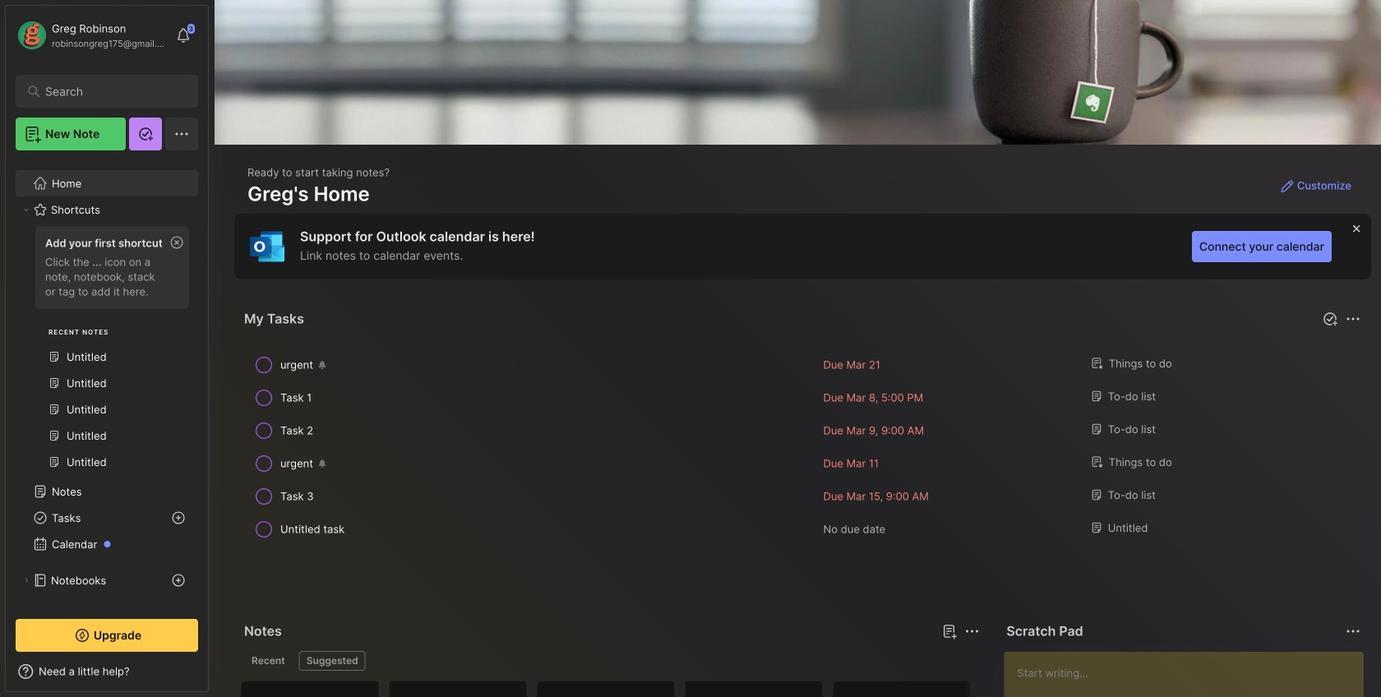 Task type: vqa. For each thing, say whether or not it's contained in the screenshot.
WHAT'S NEW field
yes



Task type: describe. For each thing, give the bounding box(es) containing it.
0 vertical spatial more actions field
[[1342, 307, 1365, 330]]

1 vertical spatial more actions field
[[960, 620, 984, 643]]

1 tab from the left
[[244, 651, 292, 671]]

0 vertical spatial more actions image
[[1343, 309, 1363, 329]]

new task image
[[1322, 311, 1338, 327]]

2 row group from the top
[[241, 681, 1381, 697]]

click to collapse image
[[208, 667, 220, 686]]



Task type: locate. For each thing, give the bounding box(es) containing it.
Start writing… text field
[[1017, 652, 1363, 697]]

None search field
[[45, 81, 176, 101]]

expand notebooks image
[[21, 575, 31, 585]]

main element
[[0, 0, 214, 697]]

tree
[[6, 160, 208, 682]]

0 vertical spatial row group
[[241, 349, 1365, 546]]

WHAT'S NEW field
[[6, 659, 208, 685]]

1 horizontal spatial more actions image
[[1343, 309, 1363, 329]]

row group
[[241, 349, 1365, 546], [241, 681, 1381, 697]]

tab list
[[244, 651, 977, 671]]

tab
[[244, 651, 292, 671], [299, 651, 366, 671]]

more actions image
[[1343, 309, 1363, 329], [962, 622, 982, 641]]

1 vertical spatial row group
[[241, 681, 1381, 697]]

0 horizontal spatial more actions field
[[960, 620, 984, 643]]

1 horizontal spatial more actions field
[[1342, 307, 1365, 330]]

1 vertical spatial more actions image
[[962, 622, 982, 641]]

0 horizontal spatial tab
[[244, 651, 292, 671]]

More actions field
[[1342, 307, 1365, 330], [960, 620, 984, 643]]

1 row group from the top
[[241, 349, 1365, 546]]

group
[[16, 221, 197, 485]]

Search text field
[[45, 84, 176, 99]]

0 horizontal spatial more actions image
[[962, 622, 982, 641]]

none search field inside main element
[[45, 81, 176, 101]]

tree inside main element
[[6, 160, 208, 682]]

Account field
[[16, 19, 168, 52]]

1 horizontal spatial tab
[[299, 651, 366, 671]]

2 tab from the left
[[299, 651, 366, 671]]

group inside main element
[[16, 221, 197, 485]]



